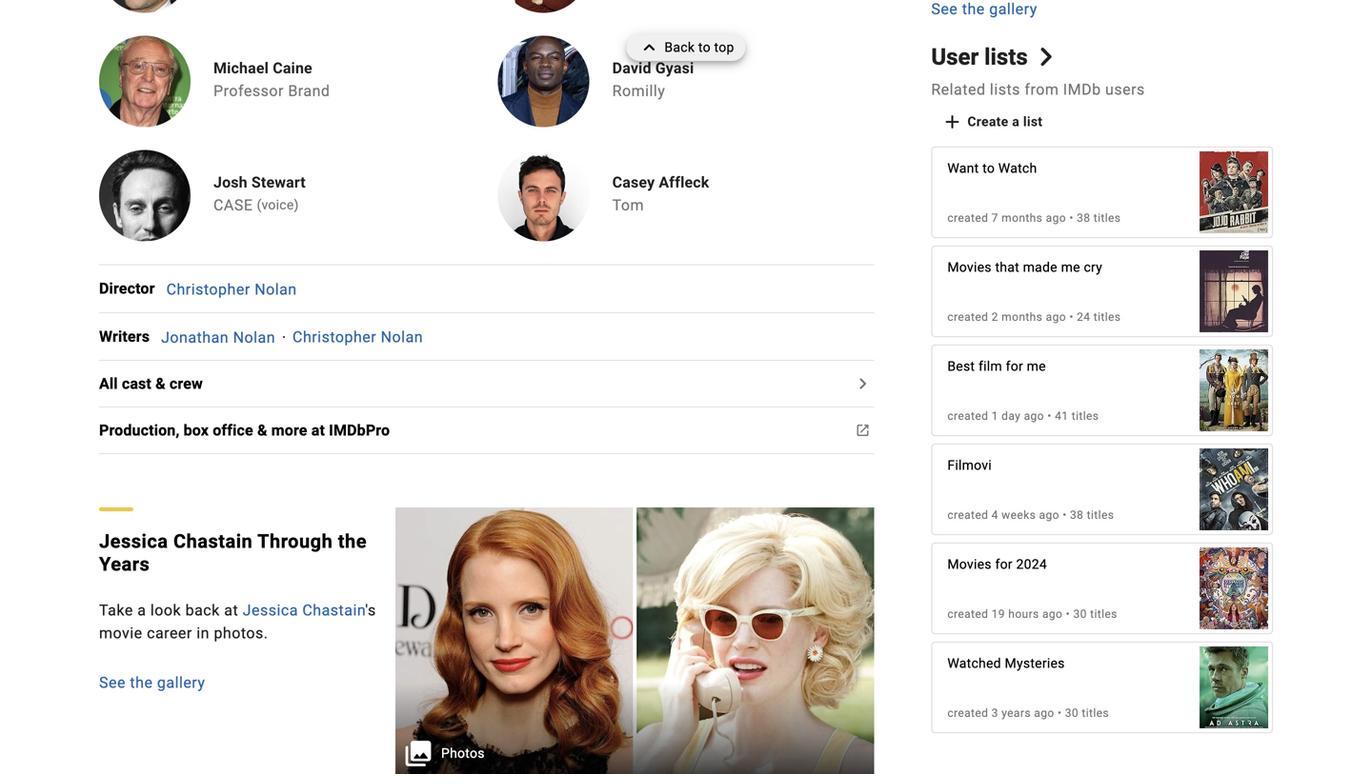 Task type: describe. For each thing, give the bounding box(es) containing it.
2
[[992, 311, 999, 324]]

me for for
[[1027, 359, 1046, 375]]

michael
[[214, 59, 269, 77]]

photos
[[441, 746, 485, 762]]

1 vertical spatial christopher nolan button
[[293, 328, 423, 347]]

related lists from imdb users
[[932, 81, 1145, 99]]

stewart
[[252, 174, 306, 192]]

's
[[365, 602, 376, 620]]

user lists link
[[932, 43, 1056, 71]]

a for create
[[1013, 114, 1020, 130]]

michael caine professor brand
[[214, 59, 330, 100]]

30 for movies for 2024
[[1074, 608, 1087, 622]]

caine
[[273, 59, 312, 77]]

back to top button
[[627, 34, 746, 61]]

back
[[186, 602, 220, 620]]

created for film
[[948, 410, 989, 423]]

tom
[[613, 196, 644, 215]]

casey
[[613, 174, 655, 192]]

chastain inside jessica chastain through the years
[[173, 531, 253, 553]]

titles for watch
[[1094, 212, 1121, 225]]

jonathan nolan button
[[161, 328, 275, 347]]

production,
[[99, 422, 180, 440]]

casey affleck tom
[[613, 174, 710, 215]]

lists for related
[[990, 81, 1021, 99]]

michael caine link
[[214, 59, 338, 78]]

in
[[197, 625, 210, 643]]

1 horizontal spatial &
[[257, 422, 267, 440]]

titles right weeks
[[1087, 509, 1115, 522]]

sam rockwell, taika waititi, scarlett johansson, stephen merchant, alfie allen, rebel wilson, thomasin mckenzie, and roman griffin davis in jojo rabbit (2019) image
[[1200, 142, 1269, 243]]

create a list button
[[932, 105, 1058, 139]]

0 vertical spatial &
[[155, 375, 166, 393]]

• right weeks
[[1063, 509, 1067, 522]]

johnny flynn, callum turner, and anya taylor-joy in emma. (2020) image
[[1200, 340, 1269, 442]]

the inside jessica chastain through the years
[[338, 531, 367, 553]]

director
[[99, 280, 155, 298]]

william devane image
[[498, 0, 590, 13]]

see
[[99, 674, 126, 693]]

made
[[1023, 260, 1058, 276]]

david gyasi link
[[613, 59, 694, 78]]

• for watch
[[1070, 212, 1074, 225]]

antoine monot jr., hannah herzsprung, wotan wilke möhring, tom schilling, and elyas m'barek in who am i (2014) image
[[1200, 439, 1269, 541]]

the inside button
[[130, 674, 153, 693]]

titles right years
[[1082, 707, 1109, 721]]

ago right years
[[1034, 707, 1055, 721]]

see full cast and crew element containing director
[[99, 278, 166, 300]]

photos link
[[396, 508, 874, 775]]

user
[[932, 43, 979, 70]]

4
[[992, 509, 999, 522]]

photos group
[[396, 508, 874, 775]]

hours
[[1009, 608, 1040, 622]]

take
[[99, 602, 133, 620]]

titles for made
[[1094, 311, 1121, 324]]

josh stewart link
[[214, 173, 307, 192]]

back
[[665, 40, 695, 55]]

created 1 day ago • 41 titles
[[948, 410, 1099, 423]]

through
[[257, 531, 333, 553]]

case link
[[214, 196, 253, 215]]

casey affleck image
[[498, 150, 590, 242]]

4 created from the top
[[948, 509, 989, 522]]

19
[[992, 608, 1006, 622]]

film
[[979, 359, 1003, 375]]

to for watch
[[983, 161, 995, 176]]

imdb
[[1064, 81, 1101, 99]]

best
[[948, 359, 975, 375]]

38 for movies for 2024
[[1070, 509, 1084, 522]]

imdbpro
[[329, 422, 390, 440]]

production, box office & more at imdbpro button
[[99, 420, 401, 442]]

professor
[[214, 82, 284, 100]]

want
[[948, 161, 979, 176]]

1 horizontal spatial jessica
[[243, 602, 298, 620]]

movies for 2024
[[948, 557, 1047, 573]]

day
[[1002, 410, 1021, 423]]

41
[[1055, 410, 1069, 423]]

romilly link
[[613, 82, 666, 100]]

• right years
[[1058, 707, 1062, 721]]

to for top
[[699, 40, 711, 55]]

crew
[[170, 375, 203, 393]]

jamie lee curtis, michelle yeoh, james hong, ke huy quan, and stephanie hsu in everything everywhere all at once (2022) image
[[1200, 538, 1269, 640]]

tom link
[[613, 196, 644, 215]]

see the gallery button
[[99, 672, 380, 695]]

0 vertical spatial christopher nolan button
[[166, 281, 297, 299]]

movies for movies for 2024
[[948, 557, 992, 573]]

months for watch
[[1002, 212, 1043, 225]]

see full cast and crew element containing writers
[[99, 325, 161, 348]]

7
[[992, 212, 999, 225]]

cast
[[122, 375, 152, 393]]

ago for for
[[1024, 410, 1045, 423]]

• for 2024
[[1066, 608, 1070, 622]]

josh
[[214, 174, 248, 192]]

photos.
[[214, 625, 268, 643]]

years
[[1002, 707, 1031, 721]]

created 19 hours ago • 30 titles
[[948, 608, 1118, 622]]

add image
[[941, 111, 964, 134]]

affleck
[[659, 174, 710, 192]]

case
[[214, 196, 253, 215]]

all
[[99, 375, 118, 393]]

30 for watched mysteries
[[1065, 707, 1079, 721]]

create a list
[[968, 114, 1043, 130]]

christopher nolan for topmost the "christopher nolan" button
[[166, 281, 297, 299]]

all cast & crew
[[99, 375, 203, 393]]

jonathan nolan
[[161, 328, 275, 347]]



Task type: vqa. For each thing, say whether or not it's contained in the screenshot.


Task type: locate. For each thing, give the bounding box(es) containing it.
0 vertical spatial 30
[[1074, 608, 1087, 622]]

0 vertical spatial chastain
[[173, 531, 253, 553]]

david gyasi image
[[498, 36, 590, 127]]

1 vertical spatial lists
[[990, 81, 1021, 99]]

movies
[[948, 260, 992, 276], [948, 557, 992, 573]]

the right "see"
[[130, 674, 153, 693]]

users
[[1106, 81, 1145, 99]]

expand less image
[[638, 34, 665, 61]]

1 vertical spatial for
[[996, 557, 1013, 573]]

create
[[968, 114, 1009, 130]]

list
[[1024, 114, 1043, 130]]

jessica up years
[[99, 531, 168, 553]]

jessica chastain through the years
[[99, 531, 367, 576]]

months for made
[[1002, 311, 1043, 324]]

months right 7
[[1002, 212, 1043, 225]]

1 vertical spatial christopher
[[293, 328, 377, 347]]

ago right weeks
[[1039, 509, 1060, 522]]

created left 1 on the bottom right of page
[[948, 410, 989, 423]]

gallery
[[157, 674, 205, 693]]

1 movies from the top
[[948, 260, 992, 276]]

ago up made
[[1046, 212, 1067, 225]]

at right more
[[311, 422, 325, 440]]

1 horizontal spatial a
[[1013, 114, 1020, 130]]

me
[[1061, 260, 1081, 276], [1027, 359, 1046, 375]]

chastain
[[173, 531, 253, 553], [302, 602, 365, 620]]

david
[[613, 59, 652, 77]]

created left '3'
[[948, 707, 989, 721]]

christopher for topmost the "christopher nolan" button
[[166, 281, 250, 299]]

casey affleck link
[[613, 173, 710, 192]]

0 vertical spatial a
[[1013, 114, 1020, 130]]

brad pitt in ad astra (2019) image
[[1200, 637, 1269, 739]]

lists
[[985, 43, 1028, 70], [990, 81, 1021, 99]]

top
[[714, 40, 734, 55]]

a left look
[[137, 602, 146, 620]]

josh stewart case (voice)
[[214, 174, 306, 215]]

1 horizontal spatial christopher
[[293, 328, 377, 347]]

months right the "2" on the right top
[[1002, 311, 1043, 324]]

for left 2024
[[996, 557, 1013, 573]]

cry
[[1084, 260, 1103, 276]]

christopher nolan up jonathan nolan button on the top
[[166, 281, 297, 299]]

0 horizontal spatial jessica
[[99, 531, 168, 553]]

1 horizontal spatial at
[[311, 422, 325, 440]]

1 vertical spatial months
[[1002, 311, 1043, 324]]

1 vertical spatial a
[[137, 602, 146, 620]]

30 right years
[[1065, 707, 1079, 721]]

see full cast and crew element up the cast
[[99, 325, 161, 348]]

watched
[[948, 656, 1002, 672]]

& left more
[[257, 422, 267, 440]]

3 created from the top
[[948, 410, 989, 423]]

1 horizontal spatial the
[[338, 531, 367, 553]]

nolan for topmost the "christopher nolan" button
[[255, 281, 297, 299]]

0 vertical spatial months
[[1002, 212, 1043, 225]]

1 vertical spatial me
[[1027, 359, 1046, 375]]

from
[[1025, 81, 1059, 99]]

michael caine image
[[99, 36, 191, 127]]

ago for made
[[1046, 311, 1067, 324]]

to inside back to top button
[[699, 40, 711, 55]]

2 movies from the top
[[948, 557, 992, 573]]

wes bentley image
[[99, 0, 191, 13]]

2024
[[1017, 557, 1047, 573]]

0 horizontal spatial &
[[155, 375, 166, 393]]

• for for
[[1048, 410, 1052, 423]]

24
[[1077, 311, 1091, 324]]

at inside button
[[311, 422, 325, 440]]

• for made
[[1070, 311, 1074, 324]]

• left 41
[[1048, 410, 1052, 423]]

0 horizontal spatial a
[[137, 602, 146, 620]]

more
[[271, 422, 307, 440]]

created left 7
[[948, 212, 989, 225]]

christopher nolan button up imdbpro
[[293, 328, 423, 347]]

created 3 years ago • 30 titles
[[948, 707, 1109, 721]]

0 vertical spatial see full cast and crew element
[[99, 278, 166, 300]]

1 vertical spatial movies
[[948, 557, 992, 573]]

nolan for jonathan nolan button on the top
[[233, 328, 275, 347]]

christopher nolan button up jonathan nolan button on the top
[[166, 281, 297, 299]]

brand
[[288, 82, 330, 100]]

jessica
[[99, 531, 168, 553], [243, 602, 298, 620]]

to right want
[[983, 161, 995, 176]]

movies that made me cry
[[948, 260, 1103, 276]]

production art image
[[396, 508, 874, 775]]

0 vertical spatial me
[[1061, 260, 1081, 276]]

that
[[996, 260, 1020, 276]]

1 see full cast and crew element from the top
[[99, 278, 166, 300]]

months
[[1002, 212, 1043, 225], [1002, 311, 1043, 324]]

0 horizontal spatial at
[[224, 602, 238, 620]]

at up photos.
[[224, 602, 238, 620]]

1 horizontal spatial to
[[983, 161, 995, 176]]

watched mysteries
[[948, 656, 1065, 672]]

1 vertical spatial see full cast and crew element
[[99, 325, 161, 348]]

0 horizontal spatial christopher
[[166, 281, 250, 299]]

to
[[699, 40, 711, 55], [983, 161, 995, 176]]

related
[[932, 81, 986, 99]]

movies for movies that made me cry
[[948, 260, 992, 276]]

1 vertical spatial 38
[[1070, 509, 1084, 522]]

writers
[[99, 328, 150, 346]]

created 4 weeks ago • 38 titles
[[948, 509, 1115, 522]]

chastain down the through
[[302, 602, 365, 620]]

david gyasi romilly
[[613, 59, 694, 100]]

years
[[99, 554, 150, 576]]

career
[[147, 625, 192, 643]]

ago for watch
[[1046, 212, 1067, 225]]

gyasi
[[656, 59, 694, 77]]

production, box office & more at imdbpro image
[[851, 420, 874, 442]]

2 see full cast and crew element from the top
[[99, 325, 161, 348]]

0 vertical spatial lists
[[985, 43, 1028, 70]]

created for that
[[948, 311, 989, 324]]

1
[[992, 410, 999, 423]]

ago for 2024
[[1043, 608, 1063, 622]]

0 vertical spatial christopher nolan
[[166, 281, 297, 299]]

1 vertical spatial christopher nolan
[[293, 328, 423, 347]]

0 vertical spatial to
[[699, 40, 711, 55]]

lists for user
[[985, 43, 1028, 70]]

created left 4
[[948, 509, 989, 522]]

0 horizontal spatial me
[[1027, 359, 1046, 375]]

1 vertical spatial jessica
[[243, 602, 298, 620]]

mysteries
[[1005, 656, 1065, 672]]

(voice)
[[257, 197, 299, 213]]

created 7 months ago • 38 titles
[[948, 212, 1121, 225]]

see full cast and crew element
[[99, 278, 166, 300], [99, 325, 161, 348]]

me left cry
[[1061, 260, 1081, 276]]

user lists
[[932, 43, 1028, 70]]

1 horizontal spatial chastain
[[302, 602, 365, 620]]

1 vertical spatial to
[[983, 161, 995, 176]]

•
[[1070, 212, 1074, 225], [1070, 311, 1074, 324], [1048, 410, 1052, 423], [1063, 509, 1067, 522], [1066, 608, 1070, 622], [1058, 707, 1062, 721]]

5 created from the top
[[948, 608, 989, 622]]

2 created from the top
[[948, 311, 989, 324]]

professor brand link
[[214, 82, 330, 100]]

a left list
[[1013, 114, 1020, 130]]

ago
[[1046, 212, 1067, 225], [1046, 311, 1067, 324], [1024, 410, 1045, 423], [1039, 509, 1060, 522], [1043, 608, 1063, 622], [1034, 707, 1055, 721]]

box
[[184, 422, 209, 440]]

a inside create a list button
[[1013, 114, 1020, 130]]

for right film
[[1006, 359, 1024, 375]]

filmovi
[[948, 458, 992, 474]]

• up movies that made me cry
[[1070, 212, 1074, 225]]

0 vertical spatial movies
[[948, 260, 992, 276]]

titles right hours
[[1091, 608, 1118, 622]]

created left 19
[[948, 608, 989, 622]]

1 vertical spatial chastain
[[302, 602, 365, 620]]

0 vertical spatial christopher
[[166, 281, 250, 299]]

1 created from the top
[[948, 212, 989, 225]]

0 horizontal spatial chastain
[[173, 531, 253, 553]]

jessica up photos.
[[243, 602, 298, 620]]

titles right 41
[[1072, 410, 1099, 423]]

0 horizontal spatial the
[[130, 674, 153, 693]]

weeks
[[1002, 509, 1036, 522]]

created
[[948, 212, 989, 225], [948, 311, 989, 324], [948, 410, 989, 423], [948, 509, 989, 522], [948, 608, 989, 622], [948, 707, 989, 721]]

want to watch
[[948, 161, 1037, 176]]

back to top
[[665, 40, 734, 55]]

see full cast and crew image
[[851, 373, 874, 396]]

's movie career in photos.
[[99, 602, 376, 643]]

jessica chastain link
[[243, 602, 365, 620]]

created 2 months ago • 24 titles
[[948, 311, 1121, 324]]

1 vertical spatial &
[[257, 422, 267, 440]]

romilly
[[613, 82, 666, 100]]

created for mysteries
[[948, 707, 989, 721]]

look
[[151, 602, 181, 620]]

see the gallery
[[99, 674, 205, 693]]

1 months from the top
[[1002, 212, 1043, 225]]

3
[[992, 707, 999, 721]]

&
[[155, 375, 166, 393], [257, 422, 267, 440]]

christopher nolan up imdbpro
[[293, 328, 423, 347]]

to left 'top' at the right of page
[[699, 40, 711, 55]]

titles right 24
[[1094, 311, 1121, 324]]

created left the "2" on the right top
[[948, 311, 989, 324]]

30 right hours
[[1074, 608, 1087, 622]]

0 vertical spatial jessica
[[99, 531, 168, 553]]

38 for movies that made me cry
[[1077, 212, 1091, 225]]

a for take
[[137, 602, 146, 620]]

take a look back at jessica chastain
[[99, 602, 365, 620]]

christopher nolan
[[166, 281, 297, 299], [293, 328, 423, 347]]

38 right weeks
[[1070, 509, 1084, 522]]

ago right hours
[[1043, 608, 1063, 622]]

the
[[338, 531, 367, 553], [130, 674, 153, 693]]

titles for for
[[1072, 410, 1099, 423]]

created for for
[[948, 608, 989, 622]]

titles
[[1094, 212, 1121, 225], [1094, 311, 1121, 324], [1072, 410, 1099, 423], [1087, 509, 1115, 522], [1091, 608, 1118, 622], [1082, 707, 1109, 721]]

lists up create a list
[[990, 81, 1021, 99]]

titles up cry
[[1094, 212, 1121, 225]]

1 vertical spatial 30
[[1065, 707, 1079, 721]]

christopher for the bottom the "christopher nolan" button
[[293, 328, 377, 347]]

0 vertical spatial 38
[[1077, 212, 1091, 225]]

the color purple (1985) image
[[1200, 241, 1269, 342]]

a
[[1013, 114, 1020, 130], [137, 602, 146, 620]]

created for to
[[948, 212, 989, 225]]

josh stewart image
[[99, 150, 191, 242]]

titles for 2024
[[1091, 608, 1118, 622]]

0 vertical spatial at
[[311, 422, 325, 440]]

production, box office & more at imdbpro
[[99, 422, 390, 440]]

lists left chevron right inline icon
[[985, 43, 1028, 70]]

nolan for the bottom the "christopher nolan" button
[[381, 328, 423, 347]]

movies down 4
[[948, 557, 992, 573]]

1 vertical spatial the
[[130, 674, 153, 693]]

office
[[213, 422, 253, 440]]

ago right day
[[1024, 410, 1045, 423]]

ago left 24
[[1046, 311, 1067, 324]]

• right hours
[[1066, 608, 1070, 622]]

at
[[311, 422, 325, 440], [224, 602, 238, 620]]

1 vertical spatial at
[[224, 602, 238, 620]]

me right film
[[1027, 359, 1046, 375]]

2 months from the top
[[1002, 311, 1043, 324]]

6 created from the top
[[948, 707, 989, 721]]

the right the through
[[338, 531, 367, 553]]

movies left that
[[948, 260, 992, 276]]

• left 24
[[1070, 311, 1074, 324]]

38
[[1077, 212, 1091, 225], [1070, 509, 1084, 522]]

christopher nolan button
[[166, 281, 297, 299], [293, 328, 423, 347]]

christopher nolan for the bottom the "christopher nolan" button
[[293, 328, 423, 347]]

for
[[1006, 359, 1024, 375], [996, 557, 1013, 573]]

& right the cast
[[155, 375, 166, 393]]

0 vertical spatial for
[[1006, 359, 1024, 375]]

chevron right inline image
[[1037, 48, 1056, 66]]

0 horizontal spatial to
[[699, 40, 711, 55]]

best film for me
[[948, 359, 1046, 375]]

0 vertical spatial the
[[338, 531, 367, 553]]

see full cast and crew element up writers
[[99, 278, 166, 300]]

movie
[[99, 625, 143, 643]]

jessica inside jessica chastain through the years
[[99, 531, 168, 553]]

38 up cry
[[1077, 212, 1091, 225]]

jonathan
[[161, 328, 229, 347]]

chastain up back
[[173, 531, 253, 553]]

1 horizontal spatial me
[[1061, 260, 1081, 276]]

me for made
[[1061, 260, 1081, 276]]



